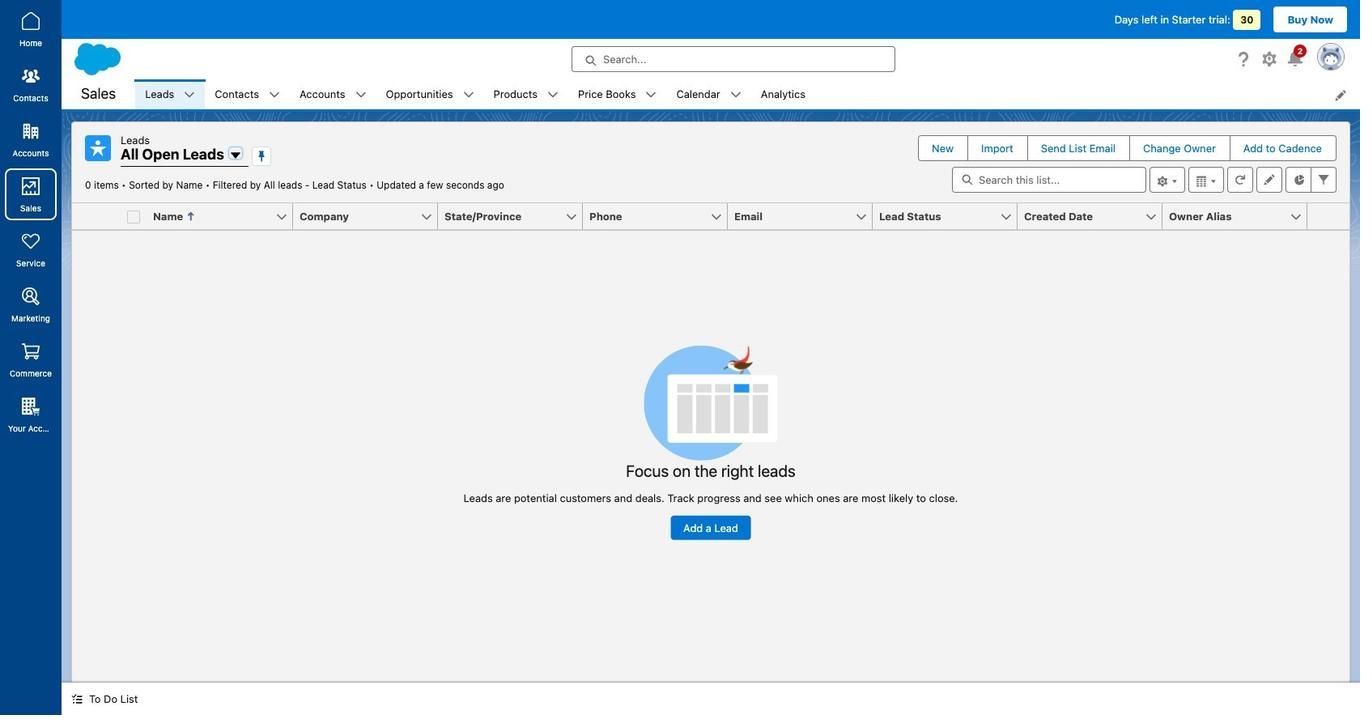 Task type: describe. For each thing, give the bounding box(es) containing it.
1 text default image from the left
[[269, 89, 280, 101]]

company element
[[293, 203, 448, 230]]

action image
[[1308, 203, 1350, 229]]

phone element
[[583, 203, 738, 230]]

5 list item from the left
[[484, 79, 569, 109]]

email element
[[728, 203, 883, 230]]

lead status element
[[873, 203, 1028, 230]]

7 list item from the left
[[667, 79, 752, 109]]

3 list item from the left
[[290, 79, 376, 109]]

all open leads status
[[85, 179, 377, 191]]

state/province element
[[438, 203, 593, 230]]

created date element
[[1018, 203, 1173, 230]]

item number image
[[72, 203, 121, 229]]

3 text default image from the left
[[731, 89, 742, 101]]

cell inside all open leads|leads|list view element
[[121, 203, 147, 230]]



Task type: vqa. For each thing, say whether or not it's contained in the screenshot.
All Open Leads|Leads|List View element
yes



Task type: locate. For each thing, give the bounding box(es) containing it.
2 text default image from the left
[[463, 89, 474, 101]]

action element
[[1308, 203, 1350, 230]]

item number element
[[72, 203, 121, 230]]

0 horizontal spatial text default image
[[269, 89, 280, 101]]

list
[[136, 79, 1361, 109]]

list item
[[136, 79, 205, 109], [205, 79, 290, 109], [290, 79, 376, 109], [376, 79, 484, 109], [484, 79, 569, 109], [569, 79, 667, 109], [667, 79, 752, 109]]

Search All Open Leads list view. search field
[[953, 167, 1147, 193]]

status
[[464, 345, 959, 540]]

6 list item from the left
[[569, 79, 667, 109]]

1 list item from the left
[[136, 79, 205, 109]]

text default image
[[184, 89, 196, 101], [355, 89, 367, 101], [548, 89, 559, 101], [646, 89, 657, 101], [71, 694, 83, 705]]

4 list item from the left
[[376, 79, 484, 109]]

2 horizontal spatial text default image
[[731, 89, 742, 101]]

1 horizontal spatial text default image
[[463, 89, 474, 101]]

owner alias element
[[1163, 203, 1318, 230]]

all open leads|leads|list view element
[[71, 122, 1351, 683]]

text default image
[[269, 89, 280, 101], [463, 89, 474, 101], [731, 89, 742, 101]]

cell
[[121, 203, 147, 230]]

name element
[[147, 203, 303, 230]]

2 list item from the left
[[205, 79, 290, 109]]



